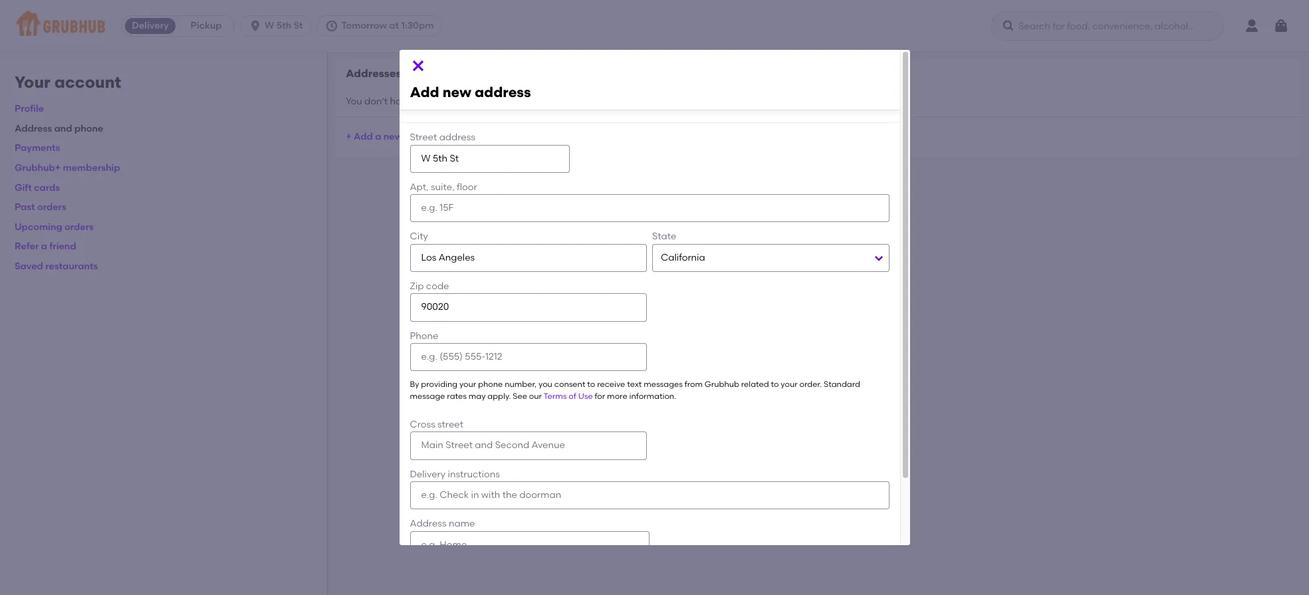 Task type: locate. For each thing, give the bounding box(es) containing it.
0 vertical spatial address
[[15, 123, 52, 134]]

cross street
[[410, 419, 464, 430]]

your left 'order.'
[[781, 380, 798, 389]]

a inside button
[[375, 131, 382, 142]]

phone
[[410, 330, 439, 342]]

1 horizontal spatial your
[[781, 380, 798, 389]]

Address name text field
[[410, 531, 650, 559]]

orders up 'upcoming orders' link
[[37, 202, 66, 213]]

0 horizontal spatial to
[[588, 380, 596, 389]]

apt, suite, floor
[[410, 182, 477, 193]]

you
[[539, 380, 553, 389]]

address right street
[[440, 132, 476, 143]]

5th
[[277, 20, 291, 31]]

you don't have any saved addresses.
[[346, 95, 511, 107]]

street
[[410, 132, 437, 143]]

1 horizontal spatial delivery
[[410, 469, 446, 480]]

cross
[[410, 419, 436, 430]]

1 vertical spatial address
[[410, 518, 447, 530]]

to up use
[[588, 380, 596, 389]]

information.
[[630, 392, 677, 401]]

restaurants
[[45, 261, 98, 272]]

message
[[410, 392, 445, 401]]

grubhub+ membership link
[[15, 162, 120, 174]]

0 horizontal spatial add
[[354, 131, 373, 142]]

+ add a new address
[[346, 131, 442, 142]]

0 vertical spatial a
[[375, 131, 382, 142]]

w
[[265, 20, 274, 31]]

to right related
[[771, 380, 779, 389]]

add up street
[[410, 84, 440, 101]]

1 vertical spatial new
[[384, 131, 403, 142]]

0 horizontal spatial new
[[384, 131, 403, 142]]

add right the '+'
[[354, 131, 373, 142]]

0 horizontal spatial phone
[[74, 123, 103, 134]]

your account
[[15, 73, 121, 92]]

1 vertical spatial add
[[354, 131, 373, 142]]

1 vertical spatial phone
[[478, 380, 503, 389]]

orders for upcoming orders
[[65, 221, 94, 233]]

1 horizontal spatial add
[[410, 84, 440, 101]]

number,
[[505, 380, 537, 389]]

address for address name
[[410, 518, 447, 530]]

you
[[346, 95, 362, 107]]

1 vertical spatial orders
[[65, 221, 94, 233]]

profile
[[15, 103, 44, 115]]

apply.
[[488, 392, 511, 401]]

1 horizontal spatial a
[[375, 131, 382, 142]]

1 horizontal spatial address
[[410, 518, 447, 530]]

tomorrow at 1:30pm button
[[317, 15, 448, 37]]

address down the profile link
[[15, 123, 52, 134]]

your up "may"
[[460, 380, 477, 389]]

address name
[[410, 518, 475, 530]]

delivery button
[[122, 15, 178, 37]]

past
[[15, 202, 35, 213]]

address
[[475, 84, 531, 101], [405, 131, 442, 142], [440, 132, 476, 143]]

your
[[460, 380, 477, 389], [781, 380, 798, 389]]

phone up apply. on the bottom left of the page
[[478, 380, 503, 389]]

address inside button
[[405, 131, 442, 142]]

2 to from the left
[[771, 380, 779, 389]]

phone inside 'by providing your phone number, you consent to receive text messages from grubhub related to your order. standard message rates may apply. see our'
[[478, 380, 503, 389]]

add new address
[[410, 84, 531, 101]]

Delivery instructions text field
[[410, 482, 890, 510]]

a
[[375, 131, 382, 142], [41, 241, 47, 252]]

1 horizontal spatial new
[[443, 84, 472, 101]]

1 to from the left
[[588, 380, 596, 389]]

have
[[390, 95, 412, 107]]

address left name
[[410, 518, 447, 530]]

saved
[[433, 95, 460, 107]]

Phone telephone field
[[410, 343, 647, 371]]

refer a friend
[[15, 241, 76, 252]]

use
[[579, 392, 593, 401]]

city
[[410, 231, 428, 242]]

0 vertical spatial delivery
[[132, 20, 169, 31]]

0 horizontal spatial delivery
[[132, 20, 169, 31]]

see
[[513, 392, 527, 401]]

a right refer
[[41, 241, 47, 252]]

main navigation navigation
[[0, 0, 1310, 52]]

delivery left 'pickup'
[[132, 20, 169, 31]]

and
[[54, 123, 72, 134]]

address for address and phone
[[15, 123, 52, 134]]

0 vertical spatial phone
[[74, 123, 103, 134]]

orders
[[37, 202, 66, 213], [65, 221, 94, 233]]

orders for past orders
[[37, 202, 66, 213]]

2 your from the left
[[781, 380, 798, 389]]

account
[[54, 73, 121, 92]]

payments link
[[15, 143, 60, 154]]

past orders
[[15, 202, 66, 213]]

phone
[[74, 123, 103, 134], [478, 380, 503, 389]]

delivery for delivery instructions
[[410, 469, 446, 480]]

friend
[[49, 241, 76, 252]]

refer
[[15, 241, 39, 252]]

Cross street text field
[[410, 432, 647, 460]]

providing
[[421, 380, 458, 389]]

grubhub+ membership
[[15, 162, 120, 174]]

terms of use for more information.
[[544, 392, 677, 401]]

new right any
[[443, 84, 472, 101]]

delivery left instructions
[[410, 469, 446, 480]]

0 vertical spatial new
[[443, 84, 472, 101]]

0 horizontal spatial address
[[15, 123, 52, 134]]

1 horizontal spatial to
[[771, 380, 779, 389]]

street
[[438, 419, 464, 430]]

+
[[346, 131, 352, 142]]

orders up friend
[[65, 221, 94, 233]]

svg image
[[1274, 18, 1290, 34], [249, 19, 262, 33], [326, 19, 339, 33], [410, 58, 426, 74]]

cards
[[34, 182, 60, 193]]

payments
[[15, 143, 60, 154]]

w 5th st button
[[240, 15, 317, 37]]

a right the '+'
[[375, 131, 382, 142]]

0 vertical spatial orders
[[37, 202, 66, 213]]

0 horizontal spatial a
[[41, 241, 47, 252]]

0 vertical spatial add
[[410, 84, 440, 101]]

address down any
[[405, 131, 442, 142]]

new left street
[[384, 131, 403, 142]]

upcoming orders link
[[15, 221, 94, 233]]

from
[[685, 380, 703, 389]]

1 vertical spatial a
[[41, 241, 47, 252]]

delivery inside button
[[132, 20, 169, 31]]

1 horizontal spatial phone
[[478, 380, 503, 389]]

0 horizontal spatial your
[[460, 380, 477, 389]]

for
[[595, 392, 606, 401]]

1:30pm
[[401, 20, 434, 31]]

phone right and
[[74, 123, 103, 134]]

grubhub
[[705, 380, 740, 389]]

1 vertical spatial delivery
[[410, 469, 446, 480]]

apt,
[[410, 182, 429, 193]]



Task type: vqa. For each thing, say whether or not it's contained in the screenshot.
leftmost Delivery
yes



Task type: describe. For each thing, give the bounding box(es) containing it.
grubhub+
[[15, 162, 61, 174]]

svg image inside 'w 5th st' "button"
[[249, 19, 262, 33]]

tomorrow at 1:30pm
[[342, 20, 434, 31]]

Apt, suite, floor text field
[[410, 194, 890, 223]]

by
[[410, 380, 419, 389]]

pickup
[[191, 20, 222, 31]]

any
[[415, 95, 431, 107]]

may
[[469, 392, 486, 401]]

messages
[[644, 380, 683, 389]]

refer a friend link
[[15, 241, 76, 252]]

membership
[[63, 162, 120, 174]]

svg image inside tomorrow at 1:30pm button
[[326, 19, 339, 33]]

profile link
[[15, 103, 44, 115]]

your
[[15, 73, 50, 92]]

saved restaurants link
[[15, 261, 98, 272]]

delivery for delivery
[[132, 20, 169, 31]]

zip
[[410, 281, 424, 292]]

1 your from the left
[[460, 380, 477, 389]]

new inside button
[[384, 131, 403, 142]]

addresses
[[346, 67, 402, 80]]

address and phone
[[15, 123, 103, 134]]

past orders link
[[15, 202, 66, 213]]

terms
[[544, 392, 567, 401]]

text
[[627, 380, 642, 389]]

order.
[[800, 380, 822, 389]]

floor
[[457, 182, 477, 193]]

receive
[[598, 380, 626, 389]]

delivery instructions
[[410, 469, 500, 480]]

addresses.
[[463, 95, 511, 107]]

City text field
[[410, 244, 647, 272]]

Zip code telephone field
[[410, 294, 647, 322]]

terms of use link
[[544, 392, 593, 401]]

suite,
[[431, 182, 455, 193]]

at
[[389, 20, 399, 31]]

gift cards
[[15, 182, 60, 193]]

gift
[[15, 182, 32, 193]]

upcoming orders
[[15, 221, 94, 233]]

Street address text field
[[410, 145, 570, 173]]

by providing your phone number, you consent to receive text messages from grubhub related to your order. standard message rates may apply. see our
[[410, 380, 861, 401]]

w 5th st
[[265, 20, 303, 31]]

instructions
[[448, 469, 500, 480]]

+ add a new address button
[[346, 125, 442, 149]]

svg image
[[1003, 19, 1016, 33]]

related
[[742, 380, 769, 389]]

st
[[294, 20, 303, 31]]

more
[[607, 392, 628, 401]]

upcoming
[[15, 221, 62, 233]]

consent
[[555, 380, 586, 389]]

street address
[[410, 132, 476, 143]]

our
[[529, 392, 542, 401]]

saved
[[15, 261, 43, 272]]

name
[[449, 518, 475, 530]]

pickup button
[[178, 15, 234, 37]]

address and phone link
[[15, 123, 103, 134]]

state
[[653, 231, 677, 242]]

address right saved
[[475, 84, 531, 101]]

gift cards link
[[15, 182, 60, 193]]

rates
[[447, 392, 467, 401]]

don't
[[365, 95, 388, 107]]

standard
[[824, 380, 861, 389]]

code
[[426, 281, 449, 292]]

saved restaurants
[[15, 261, 98, 272]]

of
[[569, 392, 577, 401]]

tomorrow
[[342, 20, 387, 31]]

zip code
[[410, 281, 449, 292]]

add inside button
[[354, 131, 373, 142]]



